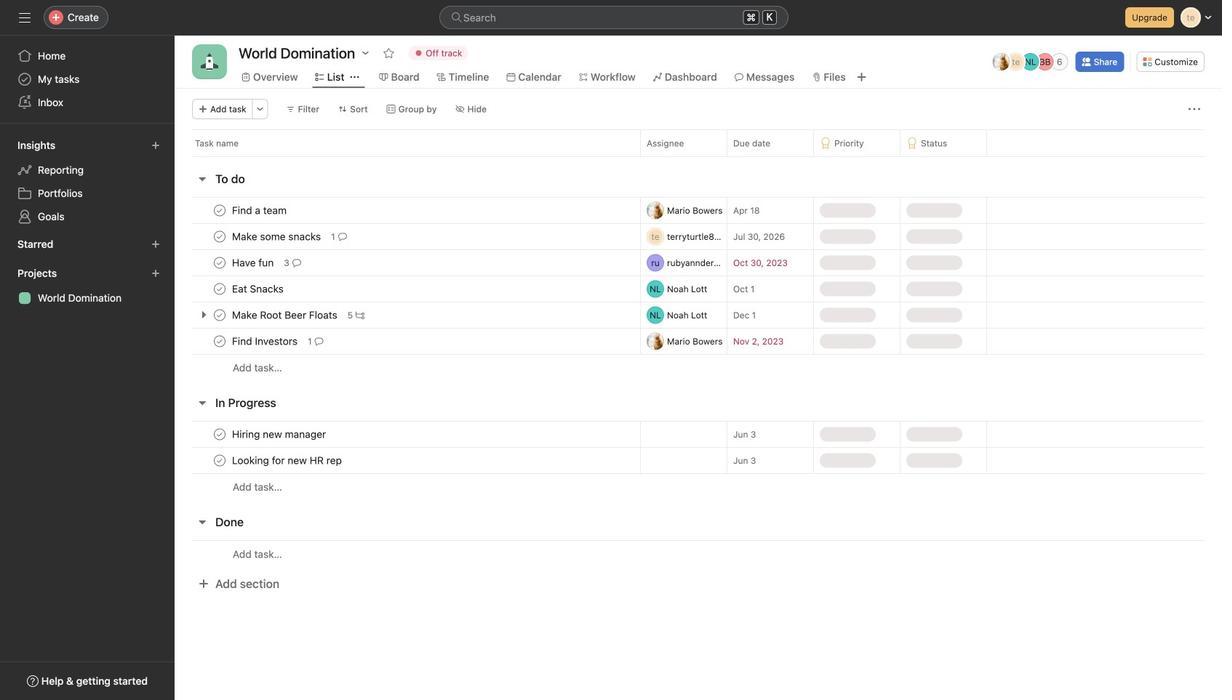 Task type: vqa. For each thing, say whether or not it's contained in the screenshot.
1st Mark complete checkbox from the bottom
yes



Task type: locate. For each thing, give the bounding box(es) containing it.
mark complete checkbox for task name text box inside the have fun cell
[[211, 254, 228, 272]]

1 mark complete image from the top
[[211, 202, 228, 219]]

1 vertical spatial collapse task list for this group image
[[196, 397, 208, 409]]

1 mark complete checkbox from the top
[[211, 228, 228, 246]]

5 subtasks image
[[356, 311, 365, 320]]

looking for new hr rep cell
[[175, 447, 640, 474]]

task name text field left the 3 comments "image"
[[229, 256, 278, 270]]

1 comment image for task name text field in find investors cell
[[315, 337, 323, 346]]

task name text field inside looking for new hr rep cell
[[229, 454, 346, 468]]

mark complete image inside find investors cell
[[211, 333, 228, 350]]

3 mark complete checkbox from the top
[[211, 333, 228, 350]]

3 mark complete checkbox from the top
[[211, 307, 228, 324]]

2 mark complete image from the top
[[211, 280, 228, 298]]

4 mark complete image from the top
[[211, 333, 228, 350]]

mark complete image for hiring new manager cell
[[211, 426, 228, 443]]

2 task name text field from the top
[[229, 282, 288, 296]]

2 collapse task list for this group image from the top
[[196, 397, 208, 409]]

2 mark complete image from the top
[[211, 228, 228, 246]]

1 comment image inside find investors cell
[[315, 337, 323, 346]]

None field
[[439, 6, 789, 29]]

hide sidebar image
[[19, 12, 31, 23]]

1 vertical spatial mark complete image
[[211, 280, 228, 298]]

1 vertical spatial task name text field
[[229, 256, 278, 270]]

0 vertical spatial mark complete image
[[211, 254, 228, 272]]

1 comment image inside make some snacks cell
[[338, 232, 347, 241]]

task name text field inside find a team cell
[[229, 203, 291, 218]]

hiring new manager cell
[[175, 421, 640, 448]]

add to starred image
[[383, 47, 395, 59]]

3 mark complete image from the top
[[211, 426, 228, 443]]

mark complete image for have fun cell
[[211, 254, 228, 272]]

0 vertical spatial task name text field
[[229, 230, 325, 244]]

2 task name text field from the top
[[229, 256, 278, 270]]

0 horizontal spatial 1 comment image
[[315, 337, 323, 346]]

expand subtask list for the task make root beer floats image
[[198, 309, 210, 321]]

row
[[175, 130, 1222, 156], [192, 156, 1205, 157], [175, 197, 1222, 224], [175, 223, 1222, 250], [175, 250, 1222, 276], [175, 276, 1222, 303], [175, 302, 1222, 329], [175, 328, 1222, 355], [175, 354, 1222, 381], [175, 421, 1222, 448], [175, 447, 1222, 474], [175, 474, 1222, 501], [175, 541, 1222, 568]]

mark complete image
[[211, 202, 228, 219], [211, 228, 228, 246], [211, 307, 228, 324], [211, 333, 228, 350], [211, 452, 228, 470]]

Task name text field
[[229, 230, 325, 244], [229, 256, 278, 270]]

mark complete checkbox inside looking for new hr rep cell
[[211, 452, 228, 470]]

task name text field inside have fun cell
[[229, 256, 278, 270]]

1 horizontal spatial 1 comment image
[[338, 232, 347, 241]]

0 vertical spatial 1 comment image
[[338, 232, 347, 241]]

1 comment image
[[338, 232, 347, 241], [315, 337, 323, 346]]

mark complete image inside have fun cell
[[211, 254, 228, 272]]

add items to starred image
[[151, 240, 160, 249]]

mark complete image inside make some snacks cell
[[211, 228, 228, 246]]

3 comments image
[[292, 259, 301, 267]]

5 mark complete checkbox from the top
[[211, 452, 228, 470]]

2 mark complete checkbox from the top
[[211, 280, 228, 298]]

task name text field inside make root beer floats cell
[[229, 308, 342, 323]]

Mark complete checkbox
[[211, 228, 228, 246], [211, 254, 228, 272], [211, 307, 228, 324], [211, 426, 228, 443], [211, 452, 228, 470]]

1 task name text field from the top
[[229, 203, 291, 218]]

4 mark complete checkbox from the top
[[211, 426, 228, 443]]

3 task name text field from the top
[[229, 308, 342, 323]]

1 vertical spatial mark complete checkbox
[[211, 280, 228, 298]]

mark complete image inside looking for new hr rep cell
[[211, 452, 228, 470]]

3 mark complete image from the top
[[211, 307, 228, 324]]

make some snacks cell
[[175, 223, 640, 250]]

mark complete checkbox inside find investors cell
[[211, 333, 228, 350]]

Mark complete checkbox
[[211, 202, 228, 219], [211, 280, 228, 298], [211, 333, 228, 350]]

task name text field for have fun cell
[[229, 256, 278, 270]]

5 mark complete image from the top
[[211, 452, 228, 470]]

task name text field inside make some snacks cell
[[229, 230, 325, 244]]

1 collapse task list for this group image from the top
[[196, 173, 208, 185]]

Task name text field
[[229, 203, 291, 218], [229, 282, 288, 296], [229, 308, 342, 323], [229, 334, 302, 349], [229, 427, 330, 442], [229, 454, 346, 468]]

mark complete checkbox inside make some snacks cell
[[211, 228, 228, 246]]

1 vertical spatial 1 comment image
[[315, 337, 323, 346]]

task name text field inside eat snacks cell
[[229, 282, 288, 296]]

2 vertical spatial mark complete image
[[211, 426, 228, 443]]

collapse task list for this group image
[[196, 173, 208, 185], [196, 397, 208, 409], [196, 517, 208, 528]]

projects element
[[0, 260, 175, 313]]

1 mark complete image from the top
[[211, 254, 228, 272]]

mark complete image for mark complete checkbox inside the looking for new hr rep cell
[[211, 452, 228, 470]]

task name text field up the 3 comments "image"
[[229, 230, 325, 244]]

mark complete checkbox inside find a team cell
[[211, 202, 228, 219]]

task name text field for find investors cell
[[229, 334, 302, 349]]

task name text field for hiring new manager cell
[[229, 427, 330, 442]]

task name text field inside hiring new manager cell
[[229, 427, 330, 442]]

mark complete image
[[211, 254, 228, 272], [211, 280, 228, 298], [211, 426, 228, 443]]

mark complete checkbox for task name text field inside hiring new manager cell
[[211, 426, 228, 443]]

6 task name text field from the top
[[229, 454, 346, 468]]

1 mark complete checkbox from the top
[[211, 202, 228, 219]]

collapse task list for this group image for find a team cell
[[196, 173, 208, 185]]

task name text field for looking for new hr rep cell
[[229, 454, 346, 468]]

mark complete image for mark complete option inside the find a team cell
[[211, 202, 228, 219]]

4 task name text field from the top
[[229, 334, 302, 349]]

mark complete image inside find a team cell
[[211, 202, 228, 219]]

mark complete checkbox inside have fun cell
[[211, 254, 228, 272]]

5 task name text field from the top
[[229, 427, 330, 442]]

mark complete image for mark complete option within the find investors cell
[[211, 333, 228, 350]]

mark complete checkbox for task name text field within the looking for new hr rep cell
[[211, 452, 228, 470]]

have fun cell
[[175, 250, 640, 276]]

2 mark complete checkbox from the top
[[211, 254, 228, 272]]

mark complete image inside eat snacks cell
[[211, 280, 228, 298]]

0 vertical spatial collapse task list for this group image
[[196, 173, 208, 185]]

1 task name text field from the top
[[229, 230, 325, 244]]

mark complete checkbox inside eat snacks cell
[[211, 280, 228, 298]]

0 vertical spatial mark complete checkbox
[[211, 202, 228, 219]]

mark complete image inside hiring new manager cell
[[211, 426, 228, 443]]

mark complete checkbox inside hiring new manager cell
[[211, 426, 228, 443]]

1 comment image for task name text box inside the make some snacks cell
[[338, 232, 347, 241]]

2 vertical spatial collapse task list for this group image
[[196, 517, 208, 528]]

task name text field inside find investors cell
[[229, 334, 302, 349]]

2 vertical spatial mark complete checkbox
[[211, 333, 228, 350]]



Task type: describe. For each thing, give the bounding box(es) containing it.
find a team cell
[[175, 197, 640, 224]]

new insights image
[[151, 141, 160, 150]]

rocket image
[[201, 53, 218, 71]]

find investors cell
[[175, 328, 640, 355]]

Search tasks, projects, and more text field
[[439, 6, 789, 29]]

collapse task list for this group image for hiring new manager cell
[[196, 397, 208, 409]]

more actions image
[[1189, 103, 1200, 115]]

new project or portfolio image
[[151, 269, 160, 278]]

header to do tree grid
[[175, 197, 1222, 381]]

add tab image
[[856, 71, 868, 83]]

mark complete image for mark complete checkbox in make some snacks cell
[[211, 228, 228, 246]]

3 collapse task list for this group image from the top
[[196, 517, 208, 528]]

mark complete image for eat snacks cell
[[211, 280, 228, 298]]

mark complete checkbox for find investors cell
[[211, 333, 228, 350]]

task name text field for eat snacks cell
[[229, 282, 288, 296]]

task name text field for find a team cell
[[229, 203, 291, 218]]

header in progress tree grid
[[175, 421, 1222, 501]]

mark complete image for mark complete checkbox in the make root beer floats cell
[[211, 307, 228, 324]]

more actions image
[[256, 105, 265, 113]]

make root beer floats cell
[[175, 302, 640, 329]]

tab actions image
[[350, 73, 359, 81]]

mark complete checkbox inside make root beer floats cell
[[211, 307, 228, 324]]

mark complete checkbox for find a team cell
[[211, 202, 228, 219]]

insights element
[[0, 132, 175, 231]]

mark complete checkbox for task name text box inside the make some snacks cell
[[211, 228, 228, 246]]

eat snacks cell
[[175, 276, 640, 303]]

task name text field for make some snacks cell
[[229, 230, 325, 244]]

mark complete checkbox for eat snacks cell
[[211, 280, 228, 298]]

global element
[[0, 36, 175, 123]]



